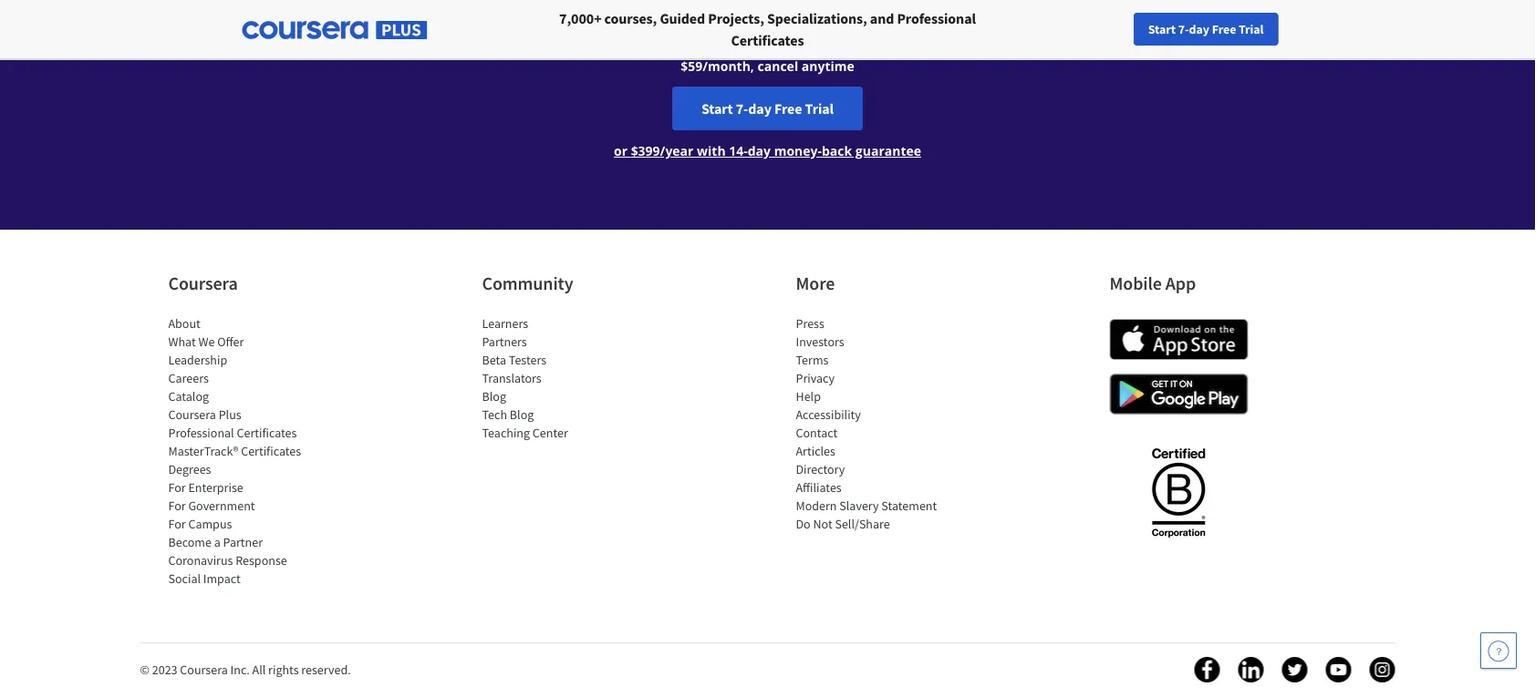 Task type: describe. For each thing, give the bounding box(es) containing it.
for government link
[[168, 498, 255, 515]]

for enterprise link
[[168, 480, 243, 496]]

/month,
[[703, 57, 755, 75]]

find your new career link
[[1085, 18, 1217, 41]]

mobile app
[[1110, 272, 1196, 295]]

subscription
[[746, 33, 820, 50]]

press
[[796, 316, 825, 332]]

catalog link
[[168, 389, 209, 405]]

projects,
[[762, 14, 813, 31]]

© 2023 coursera inc. all rights reserved.
[[140, 662, 351, 679]]

a
[[214, 535, 221, 551]]

with
[[697, 142, 726, 160]]

$59
[[681, 57, 703, 75]]

hands-
[[703, 14, 743, 31]]

become a partner link
[[168, 535, 263, 551]]

anytime
[[802, 57, 855, 75]]

cancel
[[758, 57, 799, 75]]

start 7-day free trial for rightmost start 7-day free trial button
[[1149, 21, 1264, 37]]

statement
[[882, 498, 937, 515]]

and inside unlimited access to 7,000+ world-class courses, hands-on projects, and job-ready certificate programs—all included in your subscription
[[817, 14, 839, 31]]

0 horizontal spatial trial
[[805, 99, 834, 118]]

accessibility
[[796, 407, 861, 423]]

guarantee
[[856, 142, 922, 160]]

partners link
[[482, 334, 527, 350]]

learners link
[[482, 316, 528, 332]]

campus
[[188, 516, 232, 533]]

access
[[479, 14, 518, 31]]

unlimited
[[418, 14, 476, 31]]

7- for the leftmost start 7-day free trial button
[[736, 99, 748, 118]]

find
[[1094, 21, 1117, 37]]

partners
[[482, 334, 527, 350]]

do not sell/share link
[[796, 516, 890, 533]]

app
[[1166, 272, 1196, 295]]

beta
[[482, 352, 506, 369]]

response
[[236, 553, 287, 569]]

start for rightmost start 7-day free trial button
[[1149, 21, 1176, 37]]

money-
[[774, 142, 822, 160]]

not
[[813, 516, 833, 533]]

about link
[[168, 316, 201, 332]]

privacy link
[[796, 370, 835, 387]]

mobile
[[1110, 272, 1162, 295]]

careers
[[168, 370, 209, 387]]

$59 /month, cancel anytime
[[681, 57, 855, 75]]

more
[[796, 272, 835, 295]]

$399
[[631, 142, 660, 160]]

projects,
[[708, 9, 764, 27]]

reserved.
[[301, 662, 351, 679]]

and inside 7,000+ courses, guided projects, specializations, and professional certificates
[[870, 9, 894, 27]]

coursera inside about what we offer leadership careers catalog coursera plus professional certificates mastertrack® certificates degrees for enterprise for government for campus become a partner coronavirus response social impact
[[168, 407, 216, 423]]

7- for rightmost start 7-day free trial button
[[1179, 21, 1189, 37]]

on
[[743, 14, 759, 31]]

help link
[[796, 389, 821, 405]]

in
[[1107, 14, 1118, 31]]

logo of certified b corporation image
[[1141, 438, 1216, 547]]

©
[[140, 662, 150, 679]]

coronavirus
[[168, 553, 233, 569]]

your inside "link"
[[1120, 21, 1144, 37]]

free for rightmost start 7-day free trial button
[[1212, 21, 1237, 37]]

directory link
[[796, 462, 845, 478]]

ready
[[865, 14, 899, 31]]

list for more
[[796, 315, 951, 534]]

certificates inside 7,000+ courses, guided projects, specializations, and professional certificates
[[731, 31, 804, 49]]

impact
[[203, 571, 241, 588]]

find your new career
[[1094, 21, 1208, 37]]

offer
[[217, 334, 244, 350]]

careers link
[[168, 370, 209, 387]]

slavery
[[840, 498, 879, 515]]

0 horizontal spatial blog
[[482, 389, 506, 405]]

degrees
[[168, 462, 211, 478]]

unlimited access to 7,000+ world-class courses, hands-on projects, and job-ready certificate programs—all included in your subscription
[[418, 14, 1118, 50]]

community
[[482, 272, 573, 295]]

all
[[252, 662, 266, 679]]

coursera facebook image
[[1195, 658, 1220, 683]]

to
[[521, 14, 534, 31]]

14-
[[729, 142, 748, 160]]

articles
[[796, 443, 836, 460]]

contact link
[[796, 425, 838, 442]]

translators
[[482, 370, 542, 387]]

2 vertical spatial certificates
[[241, 443, 301, 460]]

press link
[[796, 316, 825, 332]]

rights
[[268, 662, 299, 679]]

inc.
[[230, 662, 250, 679]]

help
[[796, 389, 821, 405]]

what we offer link
[[168, 334, 244, 350]]

2 vertical spatial coursera
[[180, 662, 228, 679]]

1 for from the top
[[168, 480, 186, 496]]



Task type: locate. For each thing, give the bounding box(es) containing it.
trial down anytime
[[805, 99, 834, 118]]

0 vertical spatial start 7-day free trial button
[[1134, 13, 1279, 46]]

testers
[[509, 352, 547, 369]]

for campus link
[[168, 516, 232, 533]]

free up money-
[[775, 99, 802, 118]]

0 vertical spatial start 7-day free trial
[[1149, 21, 1264, 37]]

coursera linkedin image
[[1239, 658, 1264, 683]]

degrees link
[[168, 462, 211, 478]]

list containing press
[[796, 315, 951, 534]]

0 vertical spatial professional
[[897, 9, 976, 27]]

your right 'in'
[[1120, 21, 1144, 37]]

accessibility link
[[796, 407, 861, 423]]

blog link
[[482, 389, 506, 405]]

investors
[[796, 334, 845, 350]]

/year
[[660, 142, 694, 160]]

coursera
[[168, 272, 238, 295], [168, 407, 216, 423], [180, 662, 228, 679]]

teaching center link
[[482, 425, 568, 442]]

1 vertical spatial start 7-day free trial button
[[672, 87, 863, 130]]

coursera instagram image
[[1370, 658, 1396, 683]]

blog up tech
[[482, 389, 506, 405]]

investors link
[[796, 334, 845, 350]]

1 horizontal spatial list
[[482, 315, 637, 443]]

for up for campus link
[[168, 498, 186, 515]]

1 vertical spatial coursera
[[168, 407, 216, 423]]

1 vertical spatial certificates
[[237, 425, 297, 442]]

leadership link
[[168, 352, 227, 369]]

start for the leftmost start 7-day free trial button
[[702, 99, 733, 118]]

partner
[[223, 535, 263, 551]]

get it on google play image
[[1110, 374, 1249, 415]]

about
[[168, 316, 201, 332]]

1 horizontal spatial professional
[[897, 9, 976, 27]]

0 vertical spatial blog
[[482, 389, 506, 405]]

blog up teaching center link
[[510, 407, 534, 423]]

courses, inside 7,000+ courses, guided projects, specializations, and professional certificates
[[605, 9, 657, 27]]

coursera twitter image
[[1282, 658, 1308, 683]]

do
[[796, 516, 811, 533]]

free for the leftmost start 7-day free trial button
[[775, 99, 802, 118]]

specializations,
[[767, 9, 867, 27]]

0 vertical spatial start
[[1149, 21, 1176, 37]]

start 7-day free trial button
[[1134, 13, 1279, 46], [672, 87, 863, 130]]

center
[[533, 425, 568, 442]]

included
[[1052, 14, 1103, 31]]

certificates up mastertrack® certificates link
[[237, 425, 297, 442]]

your inside unlimited access to 7,000+ world-class courses, hands-on projects, and job-ready certificate programs—all included in your subscription
[[716, 33, 743, 50]]

mastertrack® certificates link
[[168, 443, 301, 460]]

1 horizontal spatial and
[[870, 9, 894, 27]]

coronavirus response link
[[168, 553, 287, 569]]

None search field
[[251, 11, 689, 48]]

day up or $399 /year with 14-day money-back guarantee
[[748, 99, 772, 118]]

career
[[1173, 21, 1208, 37]]

contact
[[796, 425, 838, 442]]

new
[[1147, 21, 1170, 37]]

7,000+ courses, guided projects, specializations, and professional certificates
[[559, 9, 976, 49]]

1 vertical spatial free
[[775, 99, 802, 118]]

shopping cart: 1 item image
[[1226, 14, 1261, 43]]

3 for from the top
[[168, 516, 186, 533]]

and right job-
[[870, 9, 894, 27]]

for down degrees link
[[168, 480, 186, 496]]

we
[[198, 334, 215, 350]]

coursera youtube image
[[1326, 658, 1352, 683]]

2 horizontal spatial list
[[796, 315, 951, 534]]

start 7-day free trial for the leftmost start 7-day free trial button
[[702, 99, 834, 118]]

list
[[168, 315, 323, 589], [482, 315, 637, 443], [796, 315, 951, 534]]

1 vertical spatial start 7-day free trial
[[702, 99, 834, 118]]

3 list from the left
[[796, 315, 951, 534]]

0 vertical spatial free
[[1212, 21, 1237, 37]]

7- up 14-
[[736, 99, 748, 118]]

professional certificates link
[[168, 425, 297, 442]]

courses,
[[605, 9, 657, 27], [650, 14, 699, 31]]

modern slavery statement link
[[796, 498, 937, 515]]

courses, right class
[[650, 14, 699, 31]]

0 horizontal spatial 7-
[[736, 99, 748, 118]]

7,000+ inside 7,000+ courses, guided projects, specializations, and professional certificates
[[559, 9, 602, 27]]

learners partners beta testers translators blog tech blog teaching center
[[482, 316, 568, 442]]

1 horizontal spatial your
[[1120, 21, 1144, 37]]

0 vertical spatial coursera
[[168, 272, 238, 295]]

0 horizontal spatial start 7-day free trial
[[702, 99, 834, 118]]

0 horizontal spatial start 7-day free trial button
[[672, 87, 863, 130]]

1 vertical spatial for
[[168, 498, 186, 515]]

affiliates link
[[796, 480, 842, 496]]

1 horizontal spatial start 7-day free trial
[[1149, 21, 1264, 37]]

mastertrack®
[[168, 443, 238, 460]]

blog
[[482, 389, 506, 405], [510, 407, 534, 423]]

professional up mastertrack®
[[168, 425, 234, 442]]

2 vertical spatial day
[[748, 142, 771, 160]]

0 vertical spatial day
[[1189, 21, 1210, 37]]

certificates up $59 /month, cancel anytime
[[731, 31, 804, 49]]

0 horizontal spatial free
[[775, 99, 802, 118]]

sell/share
[[835, 516, 890, 533]]

1 list from the left
[[168, 315, 323, 589]]

courses, inside unlimited access to 7,000+ world-class courses, hands-on projects, and job-ready certificate programs—all included in your subscription
[[650, 14, 699, 31]]

1 horizontal spatial free
[[1212, 21, 1237, 37]]

1 horizontal spatial start
[[1149, 21, 1176, 37]]

2 vertical spatial for
[[168, 516, 186, 533]]

tech blog link
[[482, 407, 534, 423]]

7-
[[1179, 21, 1189, 37], [736, 99, 748, 118]]

0 vertical spatial trial
[[1239, 21, 1264, 37]]

learners
[[482, 316, 528, 332]]

privacy
[[796, 370, 835, 387]]

your
[[1120, 21, 1144, 37], [716, 33, 743, 50]]

guided
[[660, 9, 705, 27]]

day left money-
[[748, 142, 771, 160]]

coursera left the inc.
[[180, 662, 228, 679]]

about what we offer leadership careers catalog coursera plus professional certificates mastertrack® certificates degrees for enterprise for government for campus become a partner coronavirus response social impact
[[168, 316, 301, 588]]

1 vertical spatial 7-
[[736, 99, 748, 118]]

plus
[[219, 407, 241, 423]]

0 vertical spatial certificates
[[731, 31, 804, 49]]

day for the leftmost start 7-day free trial button
[[748, 99, 772, 118]]

terms
[[796, 352, 829, 369]]

trial right career
[[1239, 21, 1264, 37]]

free
[[1212, 21, 1237, 37], [775, 99, 802, 118]]

back
[[822, 142, 852, 160]]

0 horizontal spatial professional
[[168, 425, 234, 442]]

affiliates
[[796, 480, 842, 496]]

list for community
[[482, 315, 637, 443]]

certificate
[[903, 14, 961, 31]]

tech
[[482, 407, 507, 423]]

courses, left guided
[[605, 9, 657, 27]]

coursera down catalog link
[[168, 407, 216, 423]]

become
[[168, 535, 212, 551]]

free right career
[[1212, 21, 1237, 37]]

social impact link
[[168, 571, 241, 588]]

start 7-day free trial
[[1149, 21, 1264, 37], [702, 99, 834, 118]]

1 horizontal spatial start 7-day free trial button
[[1134, 13, 1279, 46]]

professional inside 7,000+ courses, guided projects, specializations, and professional certificates
[[897, 9, 976, 27]]

2 list from the left
[[482, 315, 637, 443]]

start up with
[[702, 99, 733, 118]]

articles link
[[796, 443, 836, 460]]

start right 'in'
[[1149, 21, 1176, 37]]

7,000+ inside unlimited access to 7,000+ world-class courses, hands-on projects, and job-ready certificate programs—all included in your subscription
[[537, 14, 577, 31]]

1 horizontal spatial 7-
[[1179, 21, 1189, 37]]

job-
[[843, 14, 865, 31]]

and left job-
[[817, 14, 839, 31]]

press investors terms privacy help accessibility contact articles directory affiliates modern slavery statement do not sell/share
[[796, 316, 937, 533]]

day right the new
[[1189, 21, 1210, 37]]

translators link
[[482, 370, 542, 387]]

1 vertical spatial day
[[748, 99, 772, 118]]

2023
[[152, 662, 178, 679]]

programs—all
[[965, 14, 1049, 31]]

directory
[[796, 462, 845, 478]]

certificates down professional certificates link
[[241, 443, 301, 460]]

0 horizontal spatial your
[[716, 33, 743, 50]]

0 horizontal spatial and
[[817, 14, 839, 31]]

1 horizontal spatial trial
[[1239, 21, 1264, 37]]

day for rightmost start 7-day free trial button
[[1189, 21, 1210, 37]]

coursera plus image
[[242, 21, 427, 39]]

list containing about
[[168, 315, 323, 589]]

2 for from the top
[[168, 498, 186, 515]]

beta testers link
[[482, 352, 547, 369]]

0 vertical spatial 7-
[[1179, 21, 1189, 37]]

7,000+ left class
[[559, 9, 602, 27]]

7- right the new
[[1179, 21, 1189, 37]]

1 vertical spatial blog
[[510, 407, 534, 423]]

world-
[[580, 14, 618, 31]]

help center image
[[1488, 641, 1510, 662]]

for up become
[[168, 516, 186, 533]]

catalog
[[168, 389, 209, 405]]

class
[[618, 14, 647, 31]]

0 horizontal spatial list
[[168, 315, 323, 589]]

what
[[168, 334, 196, 350]]

1 horizontal spatial blog
[[510, 407, 534, 423]]

1 vertical spatial start
[[702, 99, 733, 118]]

social
[[168, 571, 201, 588]]

teaching
[[482, 425, 530, 442]]

0 vertical spatial for
[[168, 480, 186, 496]]

1 vertical spatial trial
[[805, 99, 834, 118]]

0 horizontal spatial start
[[702, 99, 733, 118]]

professional right job-
[[897, 9, 976, 27]]

modern
[[796, 498, 837, 515]]

list for coursera
[[168, 315, 323, 589]]

or
[[614, 142, 628, 160]]

1 vertical spatial professional
[[168, 425, 234, 442]]

download on the app store image
[[1110, 319, 1249, 360]]

coursera up the about "link"
[[168, 272, 238, 295]]

your down hands-
[[716, 33, 743, 50]]

professional
[[897, 9, 976, 27], [168, 425, 234, 442]]

list containing learners
[[482, 315, 637, 443]]

professional inside about what we offer leadership careers catalog coursera plus professional certificates mastertrack® certificates degrees for enterprise for government for campus become a partner coronavirus response social impact
[[168, 425, 234, 442]]

coursera plus link
[[168, 407, 241, 423]]

7,000+ right 'to'
[[537, 14, 577, 31]]



Task type: vqa. For each thing, say whether or not it's contained in the screenshot.
What is included in Coursera Plus? 'what'
no



